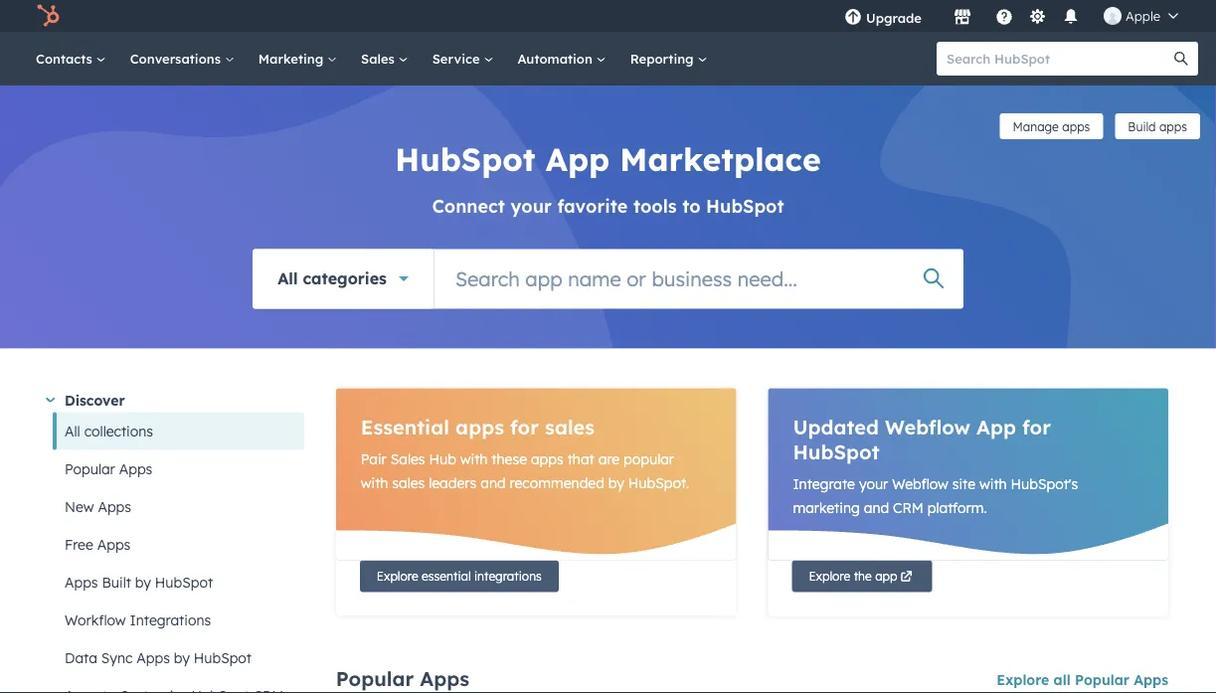 Task type: locate. For each thing, give the bounding box(es) containing it.
popular apps link
[[53, 450, 304, 488]]

2 horizontal spatial by
[[609, 474, 625, 491]]

1 horizontal spatial popular
[[336, 667, 414, 691]]

and down these
[[481, 474, 506, 491]]

these
[[492, 450, 527, 468]]

notifications button
[[1055, 0, 1088, 32]]

sales inside sales link
[[361, 50, 399, 67]]

1 horizontal spatial popular apps
[[336, 667, 470, 691]]

1 vertical spatial sales
[[392, 474, 425, 491]]

0 vertical spatial all
[[278, 269, 298, 289]]

sales down essential
[[391, 450, 425, 468]]

sales
[[361, 50, 399, 67], [391, 450, 425, 468]]

1 vertical spatial and
[[864, 499, 890, 516]]

0 horizontal spatial popular apps
[[65, 460, 153, 478]]

hubspot up integrate
[[793, 439, 880, 464]]

menu
[[831, 0, 1193, 32]]

for up these
[[510, 414, 539, 439]]

hubspot down workflow integrations link
[[194, 649, 252, 667]]

all down discover
[[65, 422, 80, 440]]

app
[[546, 139, 610, 179], [977, 414, 1017, 439]]

notifications image
[[1062, 9, 1080, 27]]

updated webflow app for hubspot
[[793, 414, 1052, 464]]

pair sales hub with these apps that are popular with sales leaders and recommended by hubspot.
[[361, 450, 690, 491]]

all
[[278, 269, 298, 289], [65, 422, 80, 440]]

apps
[[1063, 119, 1091, 134], [1160, 119, 1188, 134], [456, 414, 504, 439], [531, 450, 564, 468]]

1 vertical spatial app
[[977, 414, 1017, 439]]

1 vertical spatial your
[[859, 475, 889, 492]]

all inside popup button
[[278, 269, 298, 289]]

0 vertical spatial sales
[[545, 414, 595, 439]]

collections
[[84, 422, 153, 440]]

1 horizontal spatial sales
[[545, 414, 595, 439]]

2 horizontal spatial popular
[[1075, 671, 1130, 688]]

sales left service on the top
[[361, 50, 399, 67]]

and left crm
[[864, 499, 890, 516]]

sales
[[545, 414, 595, 439], [392, 474, 425, 491]]

webflow
[[886, 414, 971, 439], [893, 475, 949, 492]]

hubspot app marketplace
[[395, 139, 821, 179]]

by
[[609, 474, 625, 491], [135, 574, 151, 591], [174, 649, 190, 667]]

all collections
[[65, 422, 153, 440]]

for up hubspot's
[[1023, 414, 1052, 439]]

your
[[511, 195, 552, 217], [859, 475, 889, 492]]

your for webflow
[[859, 475, 889, 492]]

contacts link
[[24, 32, 118, 86]]

explore inside button
[[377, 569, 419, 584]]

workflow
[[65, 611, 126, 629]]

build apps
[[1129, 119, 1188, 134]]

categories
[[303, 269, 387, 289]]

hubspot
[[395, 139, 536, 179], [706, 195, 785, 217], [793, 439, 880, 464], [155, 574, 213, 591], [194, 649, 252, 667]]

with right hub in the left bottom of the page
[[460, 450, 488, 468]]

connect your favorite tools to hubspot
[[432, 195, 785, 217]]

0 vertical spatial webflow
[[886, 414, 971, 439]]

0 vertical spatial sales
[[361, 50, 399, 67]]

build
[[1129, 119, 1157, 134]]

your right integrate
[[859, 475, 889, 492]]

that
[[568, 450, 595, 468]]

sales up that
[[545, 414, 595, 439]]

with
[[460, 450, 488, 468], [361, 474, 388, 491], [980, 475, 1007, 492]]

2 for from the left
[[1023, 414, 1052, 439]]

for
[[510, 414, 539, 439], [1023, 414, 1052, 439]]

hub
[[429, 450, 456, 468]]

popular
[[65, 460, 115, 478], [336, 667, 414, 691], [1075, 671, 1130, 688]]

manage
[[1013, 119, 1059, 134]]

leaders
[[429, 474, 477, 491]]

by down workflow integrations link
[[174, 649, 190, 667]]

by down are
[[609, 474, 625, 491]]

0 horizontal spatial for
[[510, 414, 539, 439]]

explore essential integrations button
[[360, 561, 559, 592]]

by right built in the left of the page
[[135, 574, 151, 591]]

1 horizontal spatial by
[[174, 649, 190, 667]]

1 horizontal spatial all
[[278, 269, 298, 289]]

your for favorite
[[511, 195, 552, 217]]

2 vertical spatial by
[[174, 649, 190, 667]]

1 horizontal spatial app
[[977, 414, 1017, 439]]

free apps link
[[53, 526, 304, 564]]

integrations
[[130, 611, 211, 629]]

manage apps link
[[1000, 113, 1104, 139]]

apple
[[1126, 7, 1161, 24]]

0 vertical spatial your
[[511, 195, 552, 217]]

0 horizontal spatial sales
[[392, 474, 425, 491]]

1 vertical spatial popular apps
[[336, 667, 470, 691]]

sales left the leaders
[[392, 474, 425, 491]]

favorite
[[557, 195, 628, 217]]

apps right manage
[[1063, 119, 1091, 134]]

1 vertical spatial sales
[[391, 450, 425, 468]]

1 vertical spatial webflow
[[893, 475, 949, 492]]

0 vertical spatial by
[[609, 474, 625, 491]]

apps for essential
[[456, 414, 504, 439]]

app up favorite
[[546, 139, 610, 179]]

with inside integrate your webflow site with hubspot's marketing and crm platform.
[[980, 475, 1007, 492]]

explore
[[377, 569, 419, 584], [809, 569, 851, 584], [997, 671, 1050, 688]]

sales inside pair sales hub with these apps that are popular with sales leaders and recommended by hubspot.
[[391, 450, 425, 468]]

menu containing apple
[[831, 0, 1193, 32]]

0 horizontal spatial and
[[481, 474, 506, 491]]

crm
[[893, 499, 924, 516]]

2 horizontal spatial explore
[[997, 671, 1050, 688]]

sales link
[[349, 32, 420, 86]]

hubspot app marketplace link
[[395, 139, 821, 179]]

conversations link
[[118, 32, 247, 86]]

platform.
[[928, 499, 988, 516]]

apps
[[119, 460, 153, 478], [98, 498, 131, 515], [97, 536, 131, 553], [65, 574, 98, 591], [137, 649, 170, 667], [420, 667, 470, 691], [1134, 671, 1169, 688]]

with right site
[[980, 475, 1007, 492]]

1 horizontal spatial for
[[1023, 414, 1052, 439]]

data sync apps by hubspot link
[[53, 639, 304, 677]]

sync
[[101, 649, 133, 667]]

0 horizontal spatial popular
[[65, 460, 115, 478]]

explore left the
[[809, 569, 851, 584]]

webflow up site
[[886, 414, 971, 439]]

upgrade image
[[845, 9, 862, 27]]

app
[[876, 569, 898, 584]]

by inside pair sales hub with these apps that are popular with sales leaders and recommended by hubspot.
[[609, 474, 625, 491]]

your inside integrate your webflow site with hubspot's marketing and crm platform.
[[859, 475, 889, 492]]

pair
[[361, 450, 387, 468]]

updated
[[793, 414, 879, 439]]

0 horizontal spatial your
[[511, 195, 552, 217]]

reporting
[[630, 50, 698, 67]]

0 vertical spatial popular apps
[[65, 460, 153, 478]]

marketplaces image
[[954, 9, 972, 27]]

explore essential integrations
[[377, 569, 542, 584]]

0 horizontal spatial explore
[[377, 569, 419, 584]]

explore for explore all popular apps
[[997, 671, 1050, 688]]

explore left essential
[[377, 569, 419, 584]]

reporting link
[[619, 32, 720, 86]]

1 horizontal spatial your
[[859, 475, 889, 492]]

hubspot.
[[629, 474, 690, 491]]

explore left the all
[[997, 671, 1050, 688]]

1 vertical spatial by
[[135, 574, 151, 591]]

upgrade
[[866, 9, 922, 26]]

1 vertical spatial all
[[65, 422, 80, 440]]

build apps link
[[1116, 113, 1201, 139]]

0 vertical spatial and
[[481, 474, 506, 491]]

marketing
[[793, 499, 860, 516]]

1 horizontal spatial and
[[864, 499, 890, 516]]

app up hubspot's
[[977, 414, 1017, 439]]

apps right "build"
[[1160, 119, 1188, 134]]

0 horizontal spatial app
[[546, 139, 610, 179]]

apps up these
[[456, 414, 504, 439]]

free apps
[[65, 536, 131, 553]]

help button
[[988, 0, 1022, 32]]

0 horizontal spatial all
[[65, 422, 80, 440]]

to
[[683, 195, 701, 217]]

apps up recommended
[[531, 450, 564, 468]]

webflow up crm
[[893, 475, 949, 492]]

all left categories
[[278, 269, 298, 289]]

explore the app button
[[792, 561, 933, 592]]

hubspot link
[[24, 4, 75, 28]]

explore inside button
[[809, 569, 851, 584]]

your left favorite
[[511, 195, 552, 217]]

apps inside pair sales hub with these apps that are popular with sales leaders and recommended by hubspot.
[[531, 450, 564, 468]]

hubspot down marketplace
[[706, 195, 785, 217]]

service
[[432, 50, 484, 67]]

1 horizontal spatial explore
[[809, 569, 851, 584]]

recommended
[[510, 474, 605, 491]]

settings image
[[1029, 8, 1047, 26]]

popular apps
[[65, 460, 153, 478], [336, 667, 470, 691]]

sales inside pair sales hub with these apps that are popular with sales leaders and recommended by hubspot.
[[392, 474, 425, 491]]

2 horizontal spatial with
[[980, 475, 1007, 492]]

with down pair
[[361, 474, 388, 491]]



Task type: describe. For each thing, give the bounding box(es) containing it.
new
[[65, 498, 94, 515]]

all for all collections
[[65, 422, 80, 440]]

0 horizontal spatial with
[[361, 474, 388, 491]]

connect
[[432, 195, 505, 217]]

contacts
[[36, 50, 96, 67]]

integrate your webflow site with hubspot's marketing and crm platform.
[[793, 475, 1079, 516]]

workflow integrations link
[[53, 601, 304, 639]]

new apps
[[65, 498, 131, 515]]

are
[[599, 450, 620, 468]]

webflow inside the updated webflow app for hubspot
[[886, 414, 971, 439]]

hubspot inside the updated webflow app for hubspot
[[793, 439, 880, 464]]

hubspot down the free apps link
[[155, 574, 213, 591]]

search button
[[1165, 42, 1199, 76]]

marketplace
[[620, 139, 821, 179]]

for inside the updated webflow app for hubspot
[[1023, 414, 1052, 439]]

tools
[[634, 195, 677, 217]]

essential
[[422, 569, 471, 584]]

webflow inside integrate your webflow site with hubspot's marketing and crm platform.
[[893, 475, 949, 492]]

all collections link
[[53, 412, 304, 450]]

automation
[[518, 50, 597, 67]]

and inside pair sales hub with these apps that are popular with sales leaders and recommended by hubspot.
[[481, 474, 506, 491]]

and inside integrate your webflow site with hubspot's marketing and crm platform.
[[864, 499, 890, 516]]

marketplaces button
[[942, 0, 984, 32]]

the
[[854, 569, 872, 584]]

all categories button
[[253, 249, 434, 309]]

0 vertical spatial app
[[546, 139, 610, 179]]

apple button
[[1092, 0, 1191, 32]]

explore all popular apps
[[997, 671, 1169, 688]]

discover
[[65, 391, 125, 409]]

all for all categories
[[278, 269, 298, 289]]

1 horizontal spatial with
[[460, 450, 488, 468]]

app inside the updated webflow app for hubspot
[[977, 414, 1017, 439]]

Search app name or business need... search field
[[435, 249, 964, 309]]

data sync apps by hubspot
[[65, 649, 252, 667]]

help image
[[996, 9, 1014, 27]]

explore for explore essential integrations
[[377, 569, 419, 584]]

service link
[[420, 32, 506, 86]]

essential apps for sales
[[361, 414, 595, 439]]

site
[[953, 475, 976, 492]]

hubspot image
[[36, 4, 60, 28]]

automation link
[[506, 32, 619, 86]]

new apps link
[[53, 488, 304, 526]]

all categories
[[278, 269, 387, 289]]

conversations
[[130, 50, 225, 67]]

integrations
[[475, 569, 542, 584]]

discover button
[[45, 388, 304, 412]]

apps for build
[[1160, 119, 1188, 134]]

hubspot up the connect
[[395, 139, 536, 179]]

bob builder image
[[1104, 7, 1122, 25]]

apps for manage
[[1063, 119, 1091, 134]]

data
[[65, 649, 97, 667]]

settings link
[[1026, 5, 1051, 26]]

apps built by hubspot
[[65, 574, 213, 591]]

explore the app
[[809, 569, 898, 584]]

0 horizontal spatial by
[[135, 574, 151, 591]]

essential
[[361, 414, 450, 439]]

search image
[[1175, 52, 1189, 66]]

explore for explore the app
[[809, 569, 851, 584]]

caret image
[[46, 398, 55, 403]]

all
[[1054, 671, 1071, 688]]

free
[[65, 536, 93, 553]]

integrate
[[793, 475, 856, 492]]

built
[[102, 574, 131, 591]]

popular
[[624, 450, 675, 468]]

Search HubSpot search field
[[937, 42, 1181, 76]]

hubspot's
[[1011, 475, 1079, 492]]

apps built by hubspot link
[[53, 564, 304, 601]]

marketing
[[258, 50, 327, 67]]

manage apps
[[1013, 119, 1091, 134]]

1 for from the left
[[510, 414, 539, 439]]

marketing link
[[247, 32, 349, 86]]

workflow integrations
[[65, 611, 211, 629]]



Task type: vqa. For each thing, say whether or not it's contained in the screenshot.
Webflow within the Integrate your Webflow site with HubSpot's marketing and CRM platform.
yes



